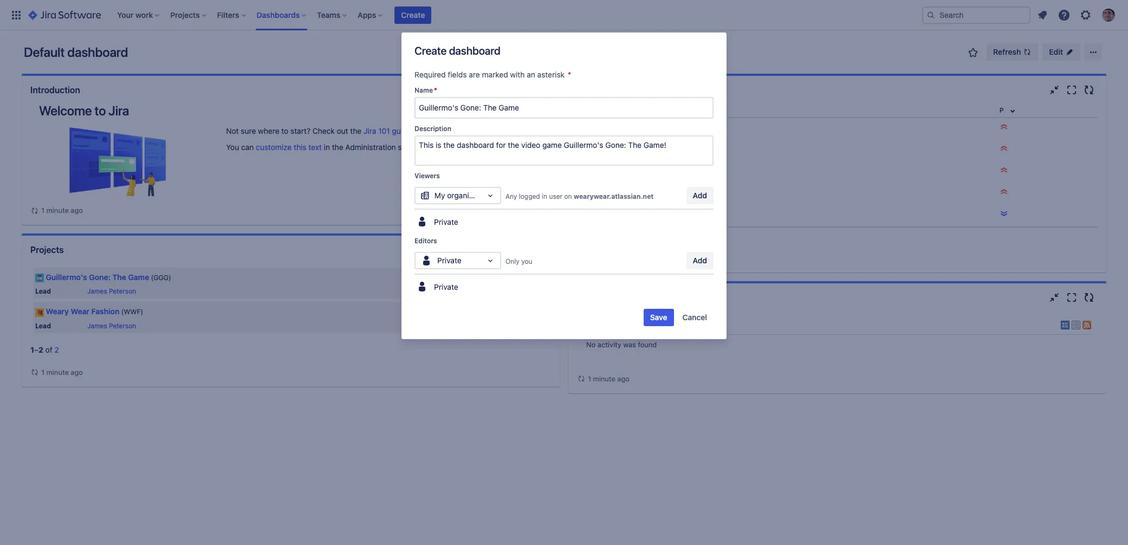 Task type: describe. For each thing, give the bounding box(es) containing it.
3
[[616, 166, 621, 176]]

projects
[[30, 245, 64, 255]]

of
[[45, 345, 52, 354]]

listing
[[655, 145, 678, 154]]

can
[[241, 143, 254, 152]]

wwf-2 link
[[594, 145, 621, 154]]

atlassian training course link
[[429, 126, 514, 135]]

wwf- for 2
[[594, 145, 616, 154]]

gone:
[[89, 273, 111, 282]]

1 horizontal spatial jira
[[364, 126, 376, 135]]

required
[[415, 70, 446, 79]]

task image
[[581, 145, 590, 154]]

maximize activity streams image
[[1065, 291, 1078, 304]]

cancel
[[683, 313, 707, 322]]

1 vertical spatial private
[[437, 256, 462, 265]]

weary wear fashion link
[[46, 307, 119, 316]]

peterson for the
[[109, 287, 136, 296]]

accessories
[[666, 166, 708, 176]]

this
[[294, 143, 307, 152]]

ggg-1 link
[[594, 210, 618, 219]]

fields
[[448, 70, 467, 79]]

cancel button
[[676, 309, 714, 326]]

0 horizontal spatial the
[[332, 143, 343, 152]]

epic image
[[581, 210, 590, 219]]

found
[[638, 341, 657, 349]]

dashboard for create dashboard
[[449, 44, 501, 57]]

james peterson for the
[[87, 287, 136, 296]]

maximize introduction image
[[519, 83, 532, 96]]

5
[[616, 188, 621, 197]]

my
[[435, 191, 445, 200]]

task image
[[581, 189, 590, 197]]

1 – 2 of 2
[[30, 345, 59, 354]]

guillermo's gone: the game (ggg)
[[46, 273, 171, 282]]

guillermo's gone: the game link
[[46, 273, 149, 282]]

1 vertical spatial design
[[680, 145, 705, 154]]

add for private
[[693, 256, 707, 265]]

ggg-
[[594, 210, 614, 219]]

welcome to jira
[[39, 103, 129, 118]]

introduction region
[[30, 103, 551, 216]]

wwf-5 site launch
[[594, 188, 666, 197]]

1 horizontal spatial in
[[542, 192, 547, 201]]

gg start screen
[[625, 210, 682, 219]]

edit icon image
[[1065, 48, 1074, 56]]

out
[[337, 126, 348, 135]]

1 minute ago for introduction
[[41, 206, 83, 215]]

not
[[226, 126, 239, 135]]

lowest image
[[1000, 209, 1008, 218]]

gg
[[625, 210, 636, 219]]

required fields are marked with an asterisk *
[[415, 70, 571, 79]]

activity streams region
[[577, 312, 1098, 385]]

weary wear fashion (wwf)
[[46, 307, 143, 316]]

only you
[[506, 257, 533, 266]]

wear inside assigned to me "region"
[[689, 123, 707, 132]]

site
[[625, 188, 639, 197]]

create button
[[395, 6, 432, 24]]

customize this text link
[[256, 143, 322, 152]]

add button for my organization
[[686, 187, 714, 204]]

0 horizontal spatial design
[[625, 123, 650, 132]]

logged
[[519, 192, 540, 201]]

jira 101 guide link
[[364, 126, 412, 135]]

wearywear.atlassian.net
[[574, 192, 654, 201]]

the inside assigned to me "region"
[[652, 123, 663, 132]]

with
[[510, 70, 525, 79]]

an
[[527, 70, 535, 79]]

star default dashboard image
[[967, 46, 980, 59]]

company
[[612, 317, 667, 332]]

1 horizontal spatial to
[[281, 126, 288, 135]]

private for private
[[434, 283, 458, 292]]

default
[[24, 44, 65, 60]]

maximize assigned to me image
[[1065, 83, 1078, 96]]

ago for introduction
[[71, 206, 83, 215]]

an arrow curved in a circular way on the button that refreshes the dashboard image for projects 'region'
[[30, 368, 39, 377]]

no
[[586, 341, 596, 349]]

ago for projects
[[71, 368, 83, 376]]

james for gone:
[[87, 287, 107, 296]]

silos
[[707, 145, 723, 154]]

1 for introduction region
[[41, 206, 44, 215]]

0 horizontal spatial 2
[[39, 345, 43, 354]]

editors
[[415, 237, 437, 245]]

wwf-5 link
[[594, 188, 621, 197]]

minute for projects
[[46, 368, 69, 376]]

create dashboard
[[415, 44, 501, 57]]

name
[[415, 86, 433, 94]]

add for my organization
[[693, 191, 707, 200]]

in inside region
[[324, 143, 330, 152]]

name *
[[415, 86, 437, 94]]

assigned to me region
[[577, 104, 1098, 264]]

asterisk
[[537, 70, 565, 79]]

brainstorm
[[625, 166, 664, 176]]

1 for activity streams region
[[588, 374, 591, 383]]

game
[[128, 273, 149, 282]]

refresh image
[[1023, 48, 1032, 56]]

site launch link
[[625, 188, 666, 197]]

guillermo's
[[46, 273, 87, 282]]

minute inside activity streams region
[[593, 374, 616, 383]]



Task type: locate. For each thing, give the bounding box(es) containing it.
viewers
[[415, 172, 440, 180]]

0 vertical spatial in
[[324, 143, 330, 152]]

welcome
[[39, 103, 92, 118]]

1 horizontal spatial design
[[680, 145, 705, 154]]

0 vertical spatial design
[[625, 123, 650, 132]]

design
[[625, 123, 650, 132], [680, 145, 705, 154]]

1 down "no"
[[588, 374, 591, 383]]

wwf- right task icon
[[594, 145, 616, 154]]

1 open image from the top
[[484, 189, 497, 202]]

weary inside projects 'region'
[[46, 307, 69, 316]]

open image left 'any'
[[484, 189, 497, 202]]

0 vertical spatial james
[[87, 287, 107, 296]]

the down out
[[332, 143, 343, 152]]

jira right welcome
[[109, 103, 129, 118]]

2 right of
[[54, 345, 59, 354]]

0 vertical spatial highest image
[[1000, 122, 1008, 131]]

0 vertical spatial james peterson link
[[87, 287, 136, 296]]

(ggg)
[[151, 274, 171, 282]]

refresh assigned to me image
[[1083, 83, 1096, 96]]

wwf- right task image
[[594, 188, 616, 197]]

* right asterisk
[[568, 70, 571, 79]]

1 vertical spatial james peterson
[[87, 322, 136, 330]]

0 vertical spatial private
[[434, 218, 458, 227]]

sure
[[241, 126, 256, 135]]

2 link
[[54, 345, 59, 354]]

1 vertical spatial lead
[[35, 322, 51, 330]]

highest image for site launch
[[1000, 188, 1008, 196]]

on
[[564, 192, 572, 201]]

guide
[[392, 126, 412, 135]]

the right out
[[350, 126, 362, 135]]

in left user
[[542, 192, 547, 201]]

you can customize this text in the administration section.
[[226, 143, 426, 152]]

0 vertical spatial jira
[[109, 103, 129, 118]]

weary down guillermo's
[[46, 307, 69, 316]]

2 lead from the top
[[35, 322, 51, 330]]

1 vertical spatial *
[[434, 86, 437, 94]]

lead up "1 – 2 of 2"
[[35, 322, 51, 330]]

your company jira
[[584, 317, 696, 332]]

check
[[313, 126, 335, 135]]

2 peterson from the top
[[109, 322, 136, 330]]

edit
[[1049, 47, 1063, 56]]

1 inside assigned to me "region"
[[614, 210, 618, 219]]

james
[[87, 287, 107, 296], [87, 322, 107, 330]]

0 horizontal spatial dashboard
[[67, 44, 128, 60]]

wwf- for 5
[[594, 188, 616, 197]]

james for wear
[[87, 322, 107, 330]]

wear
[[689, 123, 707, 132], [71, 307, 89, 316]]

highest image down highest icon
[[1000, 166, 1008, 175]]

open image for my organization
[[484, 189, 497, 202]]

organization
[[447, 191, 490, 200]]

2 horizontal spatial 2
[[616, 145, 621, 154]]

ago inside projects 'region'
[[71, 368, 83, 376]]

1 vertical spatial weary
[[46, 307, 69, 316]]

lead for guillermo's gone: the game
[[35, 287, 51, 296]]

0 vertical spatial wear
[[689, 123, 707, 132]]

primary element
[[7, 0, 922, 30]]

1 vertical spatial jira
[[364, 126, 376, 135]]

private for my organization
[[434, 218, 458, 227]]

james peterson link for fashion
[[87, 322, 136, 330]]

to left start?
[[281, 126, 288, 135]]

an arrow curved in a circular way on the button that refreshes the dashboard image
[[30, 206, 39, 215]]

add button for private
[[686, 252, 714, 269]]

1 horizontal spatial wear
[[689, 123, 707, 132]]

jira
[[670, 317, 696, 332]]

0 vertical spatial weary
[[665, 123, 687, 132]]

1 vertical spatial create
[[415, 44, 447, 57]]

minimize assigned to me image
[[1048, 83, 1061, 96]]

section.
[[398, 143, 426, 152]]

jira software image
[[28, 8, 101, 21], [28, 8, 101, 21]]

2 vertical spatial wwf-
[[594, 188, 616, 197]]

1 vertical spatial james
[[87, 322, 107, 330]]

search image
[[927, 11, 935, 19]]

dashboard up are
[[449, 44, 501, 57]]

training
[[462, 126, 489, 135]]

description
[[415, 125, 451, 133]]

peterson down (wwf)
[[109, 322, 136, 330]]

customize
[[256, 143, 292, 152]]

0 horizontal spatial weary
[[46, 307, 69, 316]]

wear inside projects 'region'
[[71, 307, 89, 316]]

peterson for fashion
[[109, 322, 136, 330]]

create inside create button
[[401, 10, 425, 19]]

None field
[[416, 98, 713, 118]]

jira left '101'
[[364, 126, 376, 135]]

marked
[[482, 70, 508, 79]]

james peterson down guillermo's gone: the game (ggg)
[[87, 287, 136, 296]]

only
[[506, 257, 520, 266]]

an arrow curved in a circular way on the button that refreshes the dashboard image
[[30, 368, 39, 377], [577, 375, 586, 383]]

dashboard
[[67, 44, 128, 60], [449, 44, 501, 57]]

refresh introduction image
[[536, 83, 549, 96]]

2 wwf- from the top
[[594, 166, 616, 176]]

ago inside introduction region
[[71, 206, 83, 215]]

2 add from the top
[[693, 256, 707, 265]]

fashion
[[91, 307, 119, 316]]

0 horizontal spatial to
[[95, 103, 106, 118]]

create for create dashboard
[[415, 44, 447, 57]]

2 inside assigned to me "region"
[[616, 145, 621, 154]]

3 highest image from the top
[[1000, 188, 1008, 196]]

minute for introduction
[[46, 206, 69, 215]]

are
[[469, 70, 480, 79]]

weary
[[665, 123, 687, 132], [46, 307, 69, 316]]

2 open image from the top
[[484, 254, 497, 267]]

product
[[625, 145, 653, 154]]

0 vertical spatial add button
[[686, 187, 714, 204]]

activity
[[598, 341, 621, 349]]

you
[[226, 143, 239, 152]]

an arrow curved in a circular way on the button that refreshes the dashboard image inside activity streams region
[[577, 375, 586, 383]]

highest image down p
[[1000, 122, 1008, 131]]

1 minute ago down 2 link
[[41, 368, 83, 376]]

atlassian
[[429, 126, 460, 135]]

james peterson link down fashion at the left of page
[[87, 322, 136, 330]]

1 inside activity streams region
[[588, 374, 591, 383]]

wwf-
[[594, 145, 616, 154], [594, 166, 616, 176], [594, 188, 616, 197]]

design up 'accessories'
[[680, 145, 705, 154]]

and
[[414, 126, 427, 135]]

design the weary wear site
[[625, 123, 722, 132]]

0 horizontal spatial wear
[[71, 307, 89, 316]]

default dashboard
[[24, 44, 128, 60]]

wwf-2 product listing design silos
[[594, 145, 723, 154]]

not sure where to start? check out the jira 101 guide and atlassian training course .
[[226, 126, 517, 135]]

highest image up lowest icon
[[1000, 188, 1008, 196]]

1 horizontal spatial 2
[[54, 345, 59, 354]]

1 left of
[[30, 345, 34, 354]]

1 wwf- from the top
[[594, 145, 616, 154]]

1 minute ago right an arrow curved in a circular way on the button that refreshes the dashboard image
[[41, 206, 83, 215]]

refresh activity streams image
[[1083, 291, 1096, 304]]

* right "name"
[[434, 86, 437, 94]]

site
[[709, 123, 722, 132]]

james peterson link down guillermo's gone: the game (ggg)
[[87, 287, 136, 296]]

the up wwf-2 product listing design silos
[[652, 123, 663, 132]]

where
[[258, 126, 279, 135]]

2 highest image from the top
[[1000, 166, 1008, 175]]

2 vertical spatial private
[[434, 283, 458, 292]]

open image left only
[[484, 254, 497, 267]]

james peterson down fashion at the left of page
[[87, 322, 136, 330]]

wwf- for 3
[[594, 166, 616, 176]]

minute right an arrow curved in a circular way on the button that refreshes the dashboard image
[[46, 206, 69, 215]]

1 vertical spatial add button
[[686, 252, 714, 269]]

0 vertical spatial to
[[95, 103, 106, 118]]

1 right an arrow curved in a circular way on the button that refreshes the dashboard image
[[41, 206, 44, 215]]

wear left site in the top right of the page
[[689, 123, 707, 132]]

2 left of
[[39, 345, 43, 354]]

3 wwf- from the top
[[594, 188, 616, 197]]

in
[[324, 143, 330, 152], [542, 192, 547, 201]]

1 for projects 'region'
[[41, 368, 44, 376]]

1 vertical spatial open image
[[484, 254, 497, 267]]

0 vertical spatial create
[[401, 10, 425, 19]]

any logged in user on wearywear.atlassian.net
[[506, 192, 654, 201]]

1 vertical spatial james peterson link
[[87, 322, 136, 330]]

minute inside projects 'region'
[[46, 368, 69, 376]]

2 dashboard from the left
[[449, 44, 501, 57]]

1 add from the top
[[693, 191, 707, 200]]

the
[[112, 273, 126, 282]]

james peterson for fashion
[[87, 322, 136, 330]]

james down weary wear fashion (wwf) at the left
[[87, 322, 107, 330]]

create for create
[[401, 10, 425, 19]]

minute inside introduction region
[[46, 206, 69, 215]]

0 vertical spatial open image
[[484, 189, 497, 202]]

2 add button from the top
[[686, 252, 714, 269]]

lead
[[35, 287, 51, 296], [35, 322, 51, 330]]

1 minute ago down activity
[[588, 374, 630, 383]]

1 lead from the top
[[35, 287, 51, 296]]

1 minute ago inside projects 'region'
[[41, 368, 83, 376]]

projects region
[[30, 264, 551, 378]]

james down guillermo's gone: the game link in the left of the page
[[87, 287, 107, 296]]

0 vertical spatial james peterson
[[87, 287, 136, 296]]

1 vertical spatial wear
[[71, 307, 89, 316]]

(wwf)
[[121, 308, 143, 316]]

1 minute ago inside introduction region
[[41, 206, 83, 215]]

0 horizontal spatial in
[[324, 143, 330, 152]]

add
[[693, 191, 707, 200], [693, 256, 707, 265]]

refresh button
[[987, 43, 1039, 61]]

1 james peterson from the top
[[87, 287, 136, 296]]

2 vertical spatial highest image
[[1000, 188, 1008, 196]]

minute down activity
[[593, 374, 616, 383]]

you
[[521, 257, 533, 266]]

highest image for design the weary wear site
[[1000, 122, 1008, 131]]

any
[[506, 192, 517, 201]]

1 minute ago inside activity streams region
[[588, 374, 630, 383]]

0 vertical spatial wwf-
[[594, 145, 616, 154]]

2 james peterson link from the top
[[87, 322, 136, 330]]

lead down guillermo's
[[35, 287, 51, 296]]

1 horizontal spatial dashboard
[[449, 44, 501, 57]]

–
[[34, 345, 39, 354]]

introduction
[[30, 85, 80, 95]]

minute down 2 link
[[46, 368, 69, 376]]

screen
[[658, 210, 682, 219]]

1 james from the top
[[87, 287, 107, 296]]

2 horizontal spatial the
[[652, 123, 663, 132]]

weary inside assigned to me "region"
[[665, 123, 687, 132]]

peterson down the the
[[109, 287, 136, 296]]

dashboard right the default
[[67, 44, 128, 60]]

1 vertical spatial peterson
[[109, 322, 136, 330]]

text
[[309, 143, 322, 152]]

to right welcome
[[95, 103, 106, 118]]

1 horizontal spatial the
[[350, 126, 362, 135]]

1 vertical spatial in
[[542, 192, 547, 201]]

in right "text"
[[324, 143, 330, 152]]

1
[[41, 206, 44, 215], [614, 210, 618, 219], [30, 345, 34, 354], [41, 368, 44, 376], [588, 374, 591, 383]]

open image for private
[[484, 254, 497, 267]]

course
[[491, 126, 514, 135]]

1 vertical spatial wwf-
[[594, 166, 616, 176]]

product listing design silos link
[[625, 145, 723, 154]]

no activity was found
[[586, 341, 657, 349]]

wwf- down the wwf-2 link at the top right of page
[[594, 166, 616, 176]]

administration
[[345, 143, 396, 152]]

save button
[[644, 309, 674, 326]]

design the weary wear site link
[[625, 123, 722, 132]]

2
[[616, 145, 621, 154], [39, 345, 43, 354], [54, 345, 59, 354]]

0 horizontal spatial jira
[[109, 103, 129, 118]]

0 vertical spatial peterson
[[109, 287, 136, 296]]

.
[[514, 126, 517, 135]]

1 left the gg
[[614, 210, 618, 219]]

2 james peterson from the top
[[87, 322, 136, 330]]

1 vertical spatial add
[[693, 256, 707, 265]]

1 vertical spatial highest image
[[1000, 166, 1008, 175]]

my organization
[[435, 191, 490, 200]]

james peterson link for the
[[87, 287, 136, 296]]

wear left fashion at the left of page
[[71, 307, 89, 316]]

p
[[1000, 106, 1004, 114]]

*
[[568, 70, 571, 79], [434, 86, 437, 94]]

Description text field
[[415, 135, 714, 166]]

1 horizontal spatial weary
[[665, 123, 687, 132]]

1 horizontal spatial an arrow curved in a circular way on the button that refreshes the dashboard image
[[577, 375, 586, 383]]

0 vertical spatial *
[[568, 70, 571, 79]]

gg start screen link
[[625, 210, 682, 219]]

your
[[584, 317, 609, 332]]

an arrow curved in a circular way on the button that refreshes the dashboard image inside projects 'region'
[[30, 368, 39, 377]]

1 peterson from the top
[[109, 287, 136, 296]]

dashboard for default dashboard
[[67, 44, 128, 60]]

2 james from the top
[[87, 322, 107, 330]]

edit link
[[1043, 43, 1081, 61]]

1 dashboard from the left
[[67, 44, 128, 60]]

1 james peterson link from the top
[[87, 287, 136, 296]]

start?
[[291, 126, 311, 135]]

open image
[[484, 189, 497, 202], [484, 254, 497, 267]]

1 down "1 – 2 of 2"
[[41, 368, 44, 376]]

lead for weary wear fashion
[[35, 322, 51, 330]]

weary up product listing design silos link
[[665, 123, 687, 132]]

2 left product
[[616, 145, 621, 154]]

wwf-3 brainstorm accessories
[[594, 166, 708, 176]]

0 vertical spatial add
[[693, 191, 707, 200]]

minimize activity streams image
[[1048, 291, 1061, 304]]

design up product
[[625, 123, 650, 132]]

1 add button from the top
[[686, 187, 714, 204]]

1 highest image from the top
[[1000, 122, 1008, 131]]

0 horizontal spatial an arrow curved in a circular way on the button that refreshes the dashboard image
[[30, 368, 39, 377]]

0 horizontal spatial *
[[434, 86, 437, 94]]

1 horizontal spatial *
[[568, 70, 571, 79]]

Search field
[[922, 6, 1031, 24]]

ago
[[71, 206, 83, 215], [71, 368, 83, 376], [617, 374, 630, 383]]

ggg-1
[[594, 210, 618, 219]]

1 vertical spatial to
[[281, 126, 288, 135]]

1 minute ago for projects
[[41, 368, 83, 376]]

ago inside activity streams region
[[617, 374, 630, 383]]

101
[[378, 126, 390, 135]]

jira
[[109, 103, 129, 118], [364, 126, 376, 135]]

0 vertical spatial lead
[[35, 287, 51, 296]]

save
[[650, 313, 667, 322]]

an arrow curved in a circular way on the button that refreshes the dashboard image for activity streams region
[[577, 375, 586, 383]]

create banner
[[0, 0, 1128, 30]]

1 inside introduction region
[[41, 206, 44, 215]]

highest image
[[1000, 144, 1008, 153]]

highest image
[[1000, 122, 1008, 131], [1000, 166, 1008, 175], [1000, 188, 1008, 196]]

refresh
[[993, 47, 1021, 56]]



Task type: vqa. For each thing, say whether or not it's contained in the screenshot.
save
yes



